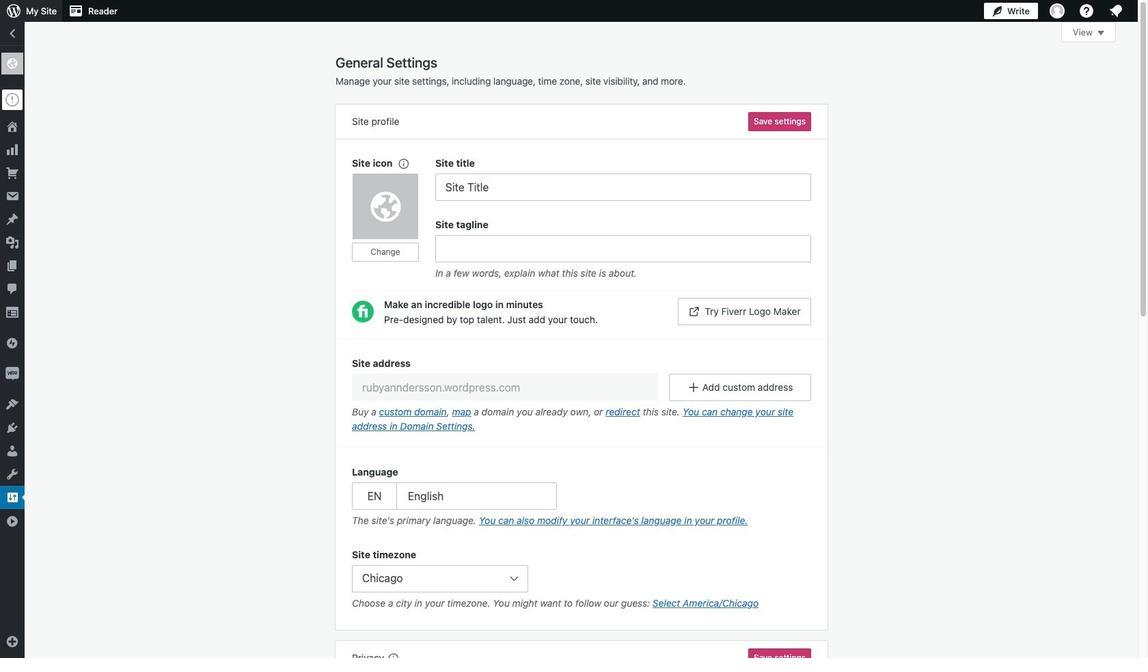 Task type: locate. For each thing, give the bounding box(es) containing it.
0 vertical spatial img image
[[5, 336, 19, 350]]

more information image
[[397, 157, 409, 169]]

1 img image from the top
[[5, 336, 19, 350]]

manage your notifications image
[[1108, 3, 1125, 19]]

1 vertical spatial img image
[[5, 367, 19, 381]]

None text field
[[436, 174, 812, 201], [436, 235, 812, 263], [352, 374, 659, 401], [436, 174, 812, 201], [436, 235, 812, 263], [352, 374, 659, 401]]

group
[[352, 156, 436, 284], [436, 156, 812, 201], [436, 217, 812, 284], [336, 339, 828, 449], [352, 465, 812, 531], [352, 548, 812, 614]]

main content
[[336, 22, 1117, 659]]

2 img image from the top
[[5, 367, 19, 381]]

img image
[[5, 336, 19, 350], [5, 367, 19, 381]]



Task type: describe. For each thing, give the bounding box(es) containing it.
my profile image
[[1050, 3, 1065, 18]]

help image
[[1079, 3, 1095, 19]]

closed image
[[1098, 31, 1105, 36]]

fiverr small logo image
[[352, 301, 374, 323]]



Task type: vqa. For each thing, say whether or not it's contained in the screenshot.
Manage your notifications icon
yes



